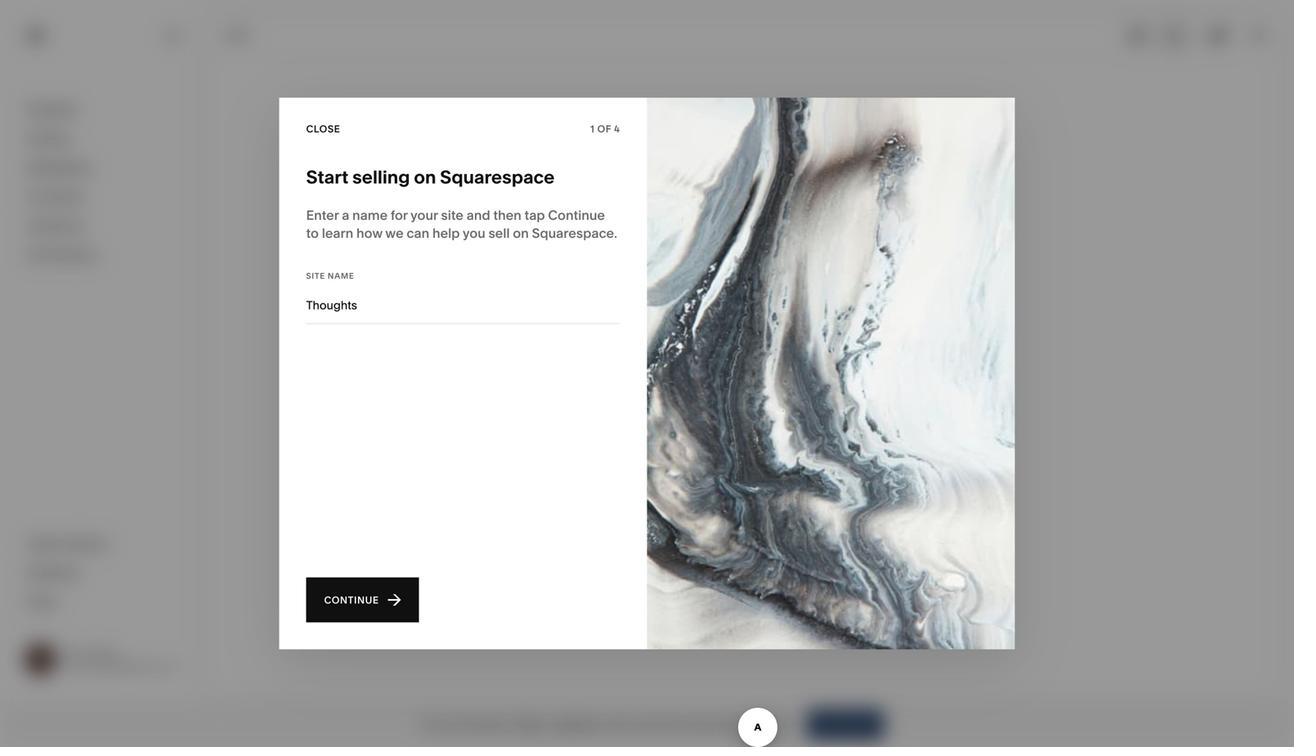 Task type: vqa. For each thing, say whether or not it's contained in the screenshot.
for
yes



Task type: locate. For each thing, give the bounding box(es) containing it.
0 vertical spatial of
[[598, 123, 612, 135]]

then
[[494, 207, 522, 223]]

continue inside enter a name for your site and then tap continue to learn how we can help you sell on squarespace.
[[548, 207, 605, 223]]

you
[[463, 225, 486, 241]]

tab list
[[1119, 22, 1194, 49]]

0 horizontal spatial of
[[598, 123, 612, 135]]

0 vertical spatial name
[[353, 207, 388, 223]]

enter a name for your site and then tap continue to learn how we can help you sell on squarespace.
[[306, 207, 618, 241]]

5
[[512, 718, 519, 732]]

and
[[467, 207, 491, 223]]

continue
[[548, 207, 605, 223], [324, 595, 379, 607]]

0 horizontal spatial your
[[411, 207, 438, 223]]

your up can
[[411, 207, 438, 223]]

1 of 4
[[591, 123, 620, 135]]

your trial ends in 5 days. upgrade now to get the most out of your site.
[[420, 718, 795, 732]]

1 vertical spatial to
[[628, 718, 639, 732]]

0 vertical spatial to
[[306, 225, 319, 241]]

close button
[[306, 115, 341, 144]]

1 vertical spatial on
[[513, 225, 529, 241]]

can
[[407, 225, 430, 241]]

0 horizontal spatial on
[[414, 166, 436, 188]]

your
[[411, 207, 438, 223], [746, 718, 770, 732]]

start
[[306, 166, 349, 188]]

a
[[342, 207, 350, 223]]

to left get
[[628, 718, 639, 732]]

0 vertical spatial continue
[[548, 207, 605, 223]]

in
[[500, 718, 509, 732]]

site.
[[773, 718, 795, 732]]

marketing link
[[27, 159, 182, 178]]

close
[[306, 123, 341, 135]]

site name
[[306, 271, 355, 281]]

1 horizontal spatial of
[[733, 718, 744, 732]]

on
[[414, 166, 436, 188], [513, 225, 529, 241]]

of
[[598, 123, 612, 135], [733, 718, 744, 732]]

selling
[[27, 130, 69, 146]]

analytics link
[[27, 217, 182, 236]]

terry
[[65, 647, 88, 659]]

name inside enter a name for your site and then tap continue to learn how we can help you sell on squarespace.
[[353, 207, 388, 223]]

on right sell
[[513, 225, 529, 241]]

0 vertical spatial your
[[411, 207, 438, 223]]

0 horizontal spatial to
[[306, 225, 319, 241]]

squarespace
[[440, 166, 555, 188]]

tap
[[525, 207, 545, 223]]

trial
[[447, 718, 467, 732]]

1 vertical spatial your
[[746, 718, 770, 732]]

0 horizontal spatial continue
[[324, 595, 379, 607]]

1 vertical spatial continue
[[324, 595, 379, 607]]

of right 1
[[598, 123, 612, 135]]

4
[[615, 123, 620, 135]]

1 horizontal spatial continue
[[548, 207, 605, 223]]

website
[[27, 101, 78, 117]]

website link
[[27, 101, 182, 120]]

upgrade
[[552, 718, 600, 732]]

your inside enter a name for your site and then tap continue to learn how we can help you sell on squarespace.
[[411, 207, 438, 223]]

1 horizontal spatial on
[[513, 225, 529, 241]]

asset library link
[[27, 535, 182, 554]]

squarespace.
[[532, 225, 618, 241]]

edit button
[[217, 20, 261, 51]]

asset
[[27, 536, 62, 552]]

to
[[306, 225, 319, 241], [628, 718, 639, 732]]

analytics
[[27, 218, 84, 234]]

to down "enter" on the left top of page
[[306, 225, 319, 241]]

site
[[441, 207, 464, 223]]

terry turtle terryturtle85@gmail.com
[[65, 647, 179, 672]]

continue button
[[306, 578, 419, 623]]

name right site
[[328, 271, 355, 281]]

sell
[[489, 225, 510, 241]]

name
[[353, 207, 388, 223], [328, 271, 355, 281]]

selling link
[[27, 130, 182, 149]]

of right out
[[733, 718, 744, 732]]

get
[[642, 718, 660, 732]]

terryturtle85@gmail.com
[[65, 660, 179, 672]]

name up how
[[353, 207, 388, 223]]

your left site.
[[746, 718, 770, 732]]

1 horizontal spatial your
[[746, 718, 770, 732]]

how
[[357, 225, 383, 241]]

on right selling
[[414, 166, 436, 188]]



Task type: describe. For each thing, give the bounding box(es) containing it.
to inside enter a name for your site and then tap continue to learn how we can help you sell on squarespace.
[[306, 225, 319, 241]]

1 vertical spatial of
[[733, 718, 744, 732]]

1 vertical spatial name
[[328, 271, 355, 281]]

start selling on squarespace
[[306, 166, 555, 188]]

contacts link
[[27, 188, 182, 207]]

help link
[[27, 593, 56, 611]]

help
[[433, 225, 460, 241]]

selling
[[353, 166, 410, 188]]

most
[[683, 718, 710, 732]]

scheduling link
[[27, 246, 182, 265]]

on inside enter a name for your site and then tap continue to learn how we can help you sell on squarespace.
[[513, 225, 529, 241]]

asset library
[[27, 536, 109, 552]]

library
[[65, 536, 109, 552]]

Site name field
[[306, 297, 620, 315]]

out
[[713, 718, 730, 732]]

settings
[[27, 565, 78, 581]]

site
[[306, 271, 325, 281]]

now
[[603, 718, 625, 732]]

continue inside button
[[324, 595, 379, 607]]

ends
[[470, 718, 497, 732]]

1
[[591, 123, 595, 135]]

the
[[662, 718, 680, 732]]

contacts
[[27, 189, 83, 205]]

days.
[[521, 718, 549, 732]]

edit
[[227, 29, 251, 41]]

enter
[[306, 207, 339, 223]]

0 vertical spatial on
[[414, 166, 436, 188]]

help
[[27, 594, 56, 610]]

for
[[391, 207, 408, 223]]

we
[[386, 225, 404, 241]]

turtle
[[90, 647, 117, 659]]

marketing
[[27, 160, 90, 175]]

settings link
[[27, 564, 182, 583]]

your
[[420, 718, 444, 732]]

learn
[[322, 225, 354, 241]]

scheduling
[[27, 247, 97, 263]]

1 horizontal spatial to
[[628, 718, 639, 732]]



